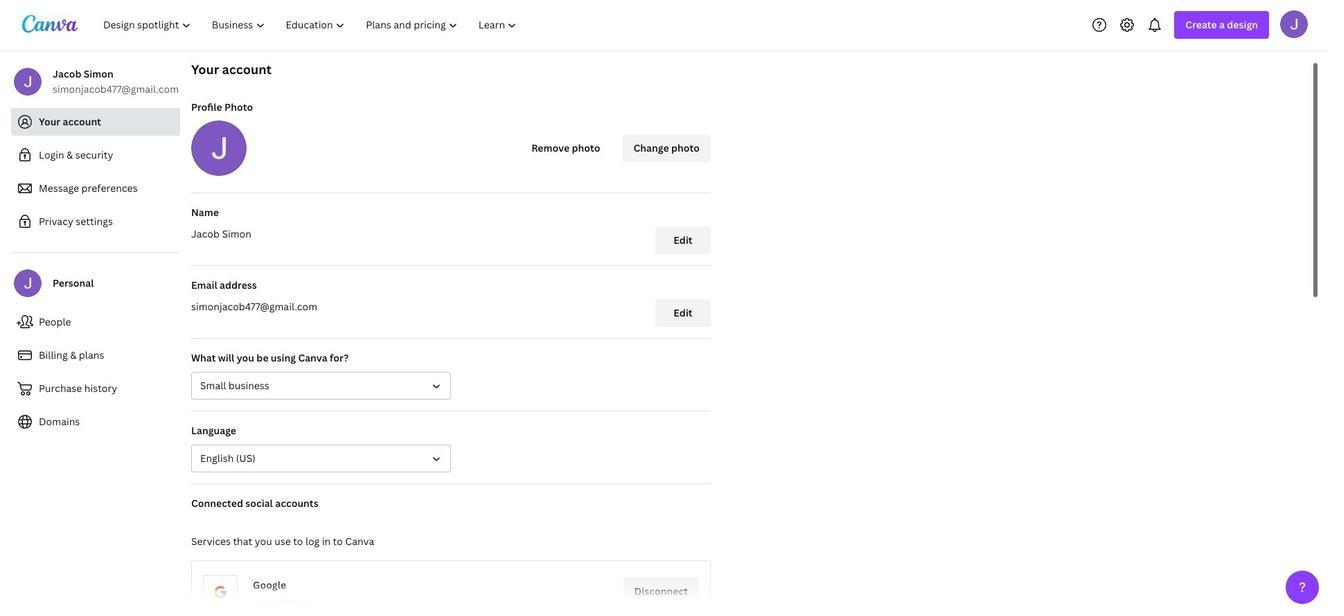Task type: describe. For each thing, give the bounding box(es) containing it.
top level navigation element
[[94, 11, 529, 39]]

jacob simon image
[[1281, 10, 1308, 38]]



Task type: locate. For each thing, give the bounding box(es) containing it.
Language: English (US) button
[[191, 445, 451, 473]]

None button
[[191, 372, 451, 400]]



Task type: vqa. For each thing, say whether or not it's contained in the screenshot.
Language: English (US) button
yes



